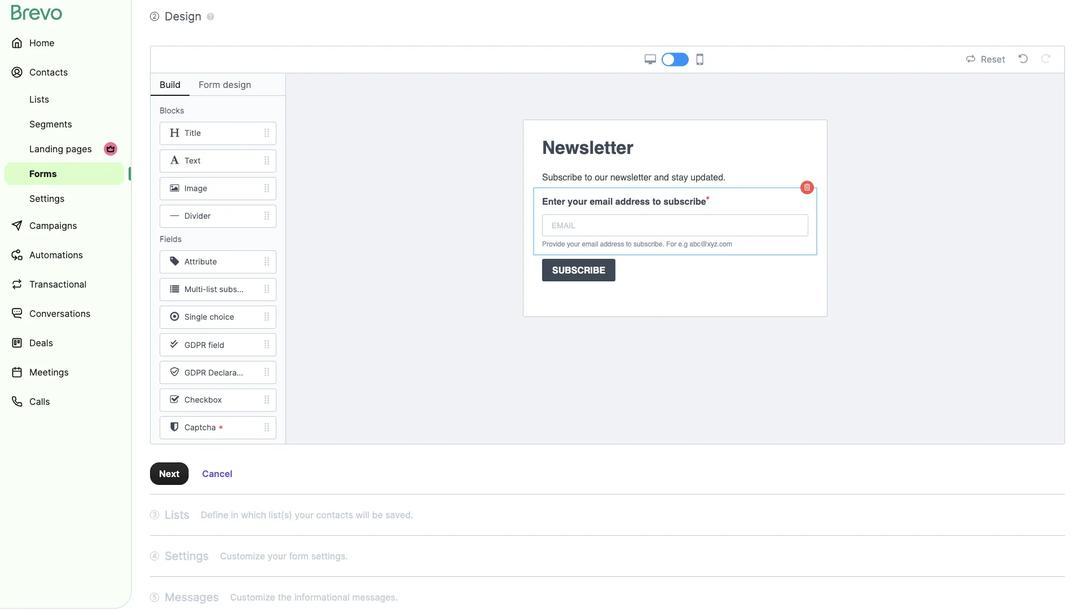 Task type: describe. For each thing, give the bounding box(es) containing it.
segments link
[[5, 113, 124, 135]]

landing pages link
[[5, 138, 124, 160]]

gdpr declaration button
[[151, 361, 286, 384]]

campaigns link
[[5, 212, 124, 239]]

single choice button
[[151, 306, 286, 329]]

form
[[289, 551, 309, 562]]

customize the informational messages.
[[230, 592, 398, 603]]

meetings link
[[5, 359, 124, 386]]

your right list(s)
[[295, 510, 314, 521]]

segments
[[29, 119, 72, 130]]

subscribe
[[553, 265, 606, 275]]

2
[[153, 12, 157, 20]]

transactional link
[[5, 271, 124, 298]]

form design link
[[190, 73, 260, 96]]

transactional
[[29, 279, 87, 290]]

declaration
[[208, 368, 251, 378]]

updated.
[[691, 172, 726, 182]]

conversations link
[[5, 300, 124, 327]]

gdpr for gdpr declaration
[[185, 368, 206, 378]]

subscription
[[219, 285, 265, 294]]

list(s)
[[269, 510, 292, 521]]

cancel
[[202, 468, 233, 479]]

contacts
[[316, 510, 353, 521]]

checkbox
[[185, 395, 222, 405]]

list
[[206, 285, 217, 294]]

multi-list subscription
[[185, 285, 265, 294]]

conversations
[[29, 308, 91, 319]]

customize your form settings.
[[220, 551, 348, 562]]

your for provide
[[567, 240, 580, 248]]

design
[[223, 79, 251, 90]]

settings link
[[5, 187, 124, 210]]

provide
[[542, 240, 565, 248]]

build
[[160, 79, 181, 90]]

divider
[[185, 211, 211, 221]]

subscribe
[[664, 196, 707, 207]]

choice
[[210, 313, 234, 322]]

to for subscribe
[[653, 196, 661, 207]]

be
[[372, 510, 383, 521]]

gdpr field
[[185, 340, 225, 350]]

newsletter button
[[533, 130, 818, 166]]

attribute button
[[151, 251, 286, 274]]

attribute
[[185, 257, 217, 267]]

automations
[[29, 249, 83, 260]]

1 horizontal spatial settings
[[165, 549, 209, 563]]

blocks
[[160, 106, 184, 115]]

newsletter
[[611, 172, 652, 182]]

text
[[185, 156, 201, 166]]

image button
[[151, 177, 286, 200]]

multi-
[[185, 285, 206, 294]]

settings.
[[311, 551, 348, 562]]

gdpr field button
[[151, 334, 286, 357]]

subscribe button
[[533, 255, 818, 286]]

abc@xyz.com
[[690, 240, 733, 248]]

form
[[199, 79, 220, 90]]

reset
[[982, 54, 1006, 65]]

will
[[356, 510, 370, 521]]

in
[[231, 510, 239, 521]]

1 horizontal spatial lists
[[165, 508, 190, 522]]



Task type: vqa. For each thing, say whether or not it's contained in the screenshot.
leftmost Link
no



Task type: locate. For each thing, give the bounding box(es) containing it.
gdpr declaration
[[185, 368, 251, 378]]

newsletter
[[542, 137, 634, 158]]

automations link
[[5, 242, 124, 269]]

text button
[[151, 150, 286, 173]]

1 vertical spatial customize
[[230, 592, 275, 603]]

None text field
[[542, 214, 809, 236]]

to inside text box
[[585, 172, 593, 182]]

informational
[[294, 592, 350, 603]]

multi-list subscription button
[[151, 278, 286, 301]]

your right enter
[[568, 196, 588, 207]]

settings right 4
[[165, 549, 209, 563]]

your right provide
[[567, 240, 580, 248]]

contacts
[[29, 67, 68, 78]]

customize left the
[[230, 592, 275, 603]]

next
[[159, 468, 180, 479]]

stay
[[672, 172, 688, 182]]

gdpr inside 'button'
[[185, 340, 206, 350]]

e.g
[[679, 240, 688, 248]]

email for provide
[[582, 240, 598, 248]]

next button
[[150, 463, 189, 485]]

settings
[[29, 193, 65, 204], [165, 549, 209, 563]]

cancel button
[[193, 463, 242, 485]]

0 vertical spatial email
[[590, 196, 613, 207]]

address left subscribe.
[[600, 240, 624, 248]]

saved.
[[386, 510, 413, 521]]

design
[[165, 9, 202, 23]]

customize
[[220, 551, 265, 562], [230, 592, 275, 603]]

gdpr up checkbox
[[185, 368, 206, 378]]

lists link
[[5, 88, 124, 111]]

email down our
[[590, 196, 613, 207]]

single
[[185, 313, 207, 322]]

pages
[[66, 143, 92, 154]]

lists right 3
[[165, 508, 190, 522]]

subscribe.
[[634, 240, 665, 248]]

calls link
[[5, 388, 124, 415]]

enter your email address to subscribe
[[542, 196, 707, 207]]

gdpr for gdpr field
[[185, 340, 206, 350]]

deals link
[[5, 330, 124, 357]]

address
[[616, 196, 650, 207], [600, 240, 624, 248]]

messages
[[165, 591, 219, 604]]

0 vertical spatial settings
[[29, 193, 65, 204]]

2 horizontal spatial to
[[653, 196, 661, 207]]

image
[[185, 184, 207, 193]]

forms link
[[5, 163, 124, 185]]

1 vertical spatial address
[[600, 240, 624, 248]]

captcha
[[185, 423, 216, 433]]

left___rvooi image
[[106, 144, 115, 154]]

address down subscribe to our newsletter and stay updated.
[[616, 196, 650, 207]]

5
[[153, 593, 157, 602]]

for
[[667, 240, 677, 248]]

form design
[[199, 79, 251, 90]]

to down and
[[653, 196, 661, 207]]

Newsletter text field
[[542, 134, 809, 161]]

lists up segments
[[29, 94, 49, 105]]

0 vertical spatial to
[[585, 172, 593, 182]]

settings down forms
[[29, 193, 65, 204]]

1 gdpr from the top
[[185, 340, 206, 350]]

divider button
[[151, 205, 286, 228]]

email up subscribe
[[582, 240, 598, 248]]

home link
[[5, 29, 124, 56]]

4
[[152, 552, 157, 560]]

your
[[568, 196, 588, 207], [567, 240, 580, 248], [295, 510, 314, 521], [268, 551, 287, 562]]

your left form
[[268, 551, 287, 562]]

the
[[278, 592, 292, 603]]

your for enter
[[568, 196, 588, 207]]

1 vertical spatial to
[[653, 196, 661, 207]]

1 vertical spatial settings
[[165, 549, 209, 563]]

0 vertical spatial lists
[[29, 94, 49, 105]]

field
[[208, 340, 225, 350]]

1 vertical spatial email
[[582, 240, 598, 248]]

contacts link
[[5, 59, 124, 86]]

3
[[152, 511, 157, 519]]

forms
[[29, 168, 57, 179]]

0 vertical spatial customize
[[220, 551, 265, 562]]

deals
[[29, 338, 53, 349]]

checkbox button
[[151, 389, 286, 412]]

0 horizontal spatial settings
[[29, 193, 65, 204]]

which
[[241, 510, 266, 521]]

reset button
[[963, 52, 1009, 67]]

define in which list(s) your contacts will be saved.
[[201, 510, 413, 521]]

fields
[[160, 235, 182, 244]]

subscribe
[[542, 172, 583, 182]]

our
[[595, 172, 608, 182]]

1 vertical spatial lists
[[165, 508, 190, 522]]

to for subscribe.
[[626, 240, 632, 248]]

landing pages
[[29, 143, 92, 154]]

lists
[[29, 94, 49, 105], [165, 508, 190, 522]]

subscribe to our newsletter and stay updated.
[[542, 172, 726, 182]]

captcha button
[[151, 417, 286, 440]]

2 vertical spatial to
[[626, 240, 632, 248]]

2 gdpr from the top
[[185, 368, 206, 378]]

home
[[29, 37, 55, 48]]

Subscribe to our newsletter and stay updated. text field
[[542, 170, 809, 184]]

address for subscribe.
[[600, 240, 624, 248]]

gdpr inside button
[[185, 368, 206, 378]]

landing
[[29, 143, 63, 154]]

1 horizontal spatial to
[[626, 240, 632, 248]]

to left subscribe.
[[626, 240, 632, 248]]

title button
[[151, 122, 286, 145]]

email for enter
[[590, 196, 613, 207]]

customize down in on the bottom left of the page
[[220, 551, 265, 562]]

single choice
[[185, 313, 234, 322]]

0 horizontal spatial lists
[[29, 94, 49, 105]]

to left our
[[585, 172, 593, 182]]

campaigns
[[29, 220, 77, 231]]

customize for messages
[[230, 592, 275, 603]]

subscribe to our newsletter and stay updated. button
[[533, 166, 818, 189]]

0 vertical spatial gdpr
[[185, 340, 206, 350]]

gdpr
[[185, 340, 206, 350], [185, 368, 206, 378]]

to
[[585, 172, 593, 182], [653, 196, 661, 207], [626, 240, 632, 248]]

define
[[201, 510, 229, 521]]

messages.
[[352, 592, 398, 603]]

meetings
[[29, 367, 69, 378]]

customize for settings
[[220, 551, 265, 562]]

and
[[654, 172, 669, 182]]

title
[[185, 129, 201, 138]]

gdpr left field
[[185, 340, 206, 350]]

email
[[590, 196, 613, 207], [582, 240, 598, 248]]

1 vertical spatial gdpr
[[185, 368, 206, 378]]

your for customize
[[268, 551, 287, 562]]

address for subscribe
[[616, 196, 650, 207]]

0 horizontal spatial to
[[585, 172, 593, 182]]

build link
[[151, 73, 190, 96]]

0 vertical spatial address
[[616, 196, 650, 207]]

provide your email address to subscribe. for e.g abc@xyz.com
[[542, 240, 733, 248]]



